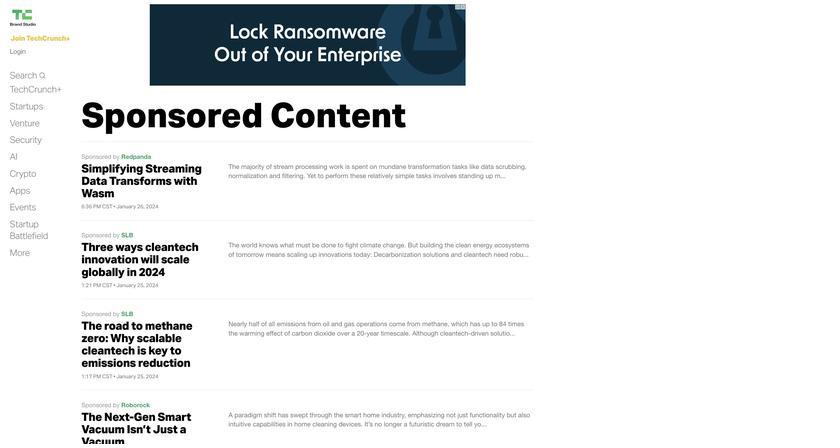 Task type: describe. For each thing, give the bounding box(es) containing it.
crypto link
[[10, 168, 36, 179]]

majority
[[241, 163, 264, 170]]

why
[[110, 331, 134, 345]]

cleantech inside "sponsored by slb the road to methane zero: why scalable cleantech is key to emissions reduction 1:17 pm cst • january 25, 2024"
[[81, 343, 135, 358]]

gas
[[344, 320, 355, 328]]

will
[[141, 252, 159, 267]]

• inside "sponsored by slb the road to methane zero: why scalable cleantech is key to emissions reduction 1:17 pm cst • january 25, 2024"
[[113, 373, 115, 380]]

building
[[420, 241, 443, 249]]

to right road
[[131, 318, 143, 333]]

• inside sponsored by slb three ways cleantech innovation will scale globally in 2024 1:21 pm cst • january 25, 2024
[[113, 282, 115, 288]]

techcrunch+ link
[[10, 83, 62, 95]]

up inside nearly half of all emissions from oil and gas operations come from methane, which has up to 84 times the warming effect of carbon dioxide over a 20-year timescale. although cleantech-driven solutio...
[[482, 320, 490, 328]]

simple
[[395, 172, 414, 180]]

nearly
[[229, 320, 247, 328]]

startup
[[10, 218, 39, 230]]

normalization
[[229, 172, 267, 180]]

world
[[241, 241, 257, 249]]

data
[[81, 174, 107, 188]]

0 horizontal spatial tasks
[[416, 172, 432, 180]]

industry,
[[382, 411, 406, 419]]

transformation
[[408, 163, 450, 170]]

by for next-
[[113, 401, 120, 409]]

need
[[494, 251, 508, 258]]

1:17
[[81, 373, 92, 380]]

apps
[[10, 185, 30, 196]]

decarbonization
[[374, 251, 421, 258]]

ways
[[115, 240, 143, 254]]

join
[[10, 34, 25, 42]]

solutions
[[423, 251, 449, 258]]

of inside the majority of stream processing work is spent on mundane transformation tasks like data scrubbing, normalization and filtering. yet to perform these relatively simple tasks involves standing up m...
[[266, 163, 272, 170]]

the inside a paradigm shift has swept through the smart home industry, emphasizing not just functionality but also intuitive capabilities in home cleaning devices. it's no longer a futuristic dream to tell yo...
[[334, 411, 343, 419]]

1 horizontal spatial home
[[363, 411, 380, 419]]

data
[[481, 163, 494, 170]]

2 from from the left
[[407, 320, 420, 328]]

devices.
[[339, 421, 363, 428]]

means
[[266, 251, 285, 258]]

spent
[[352, 163, 368, 170]]

be
[[312, 241, 319, 249]]

to inside the world knows what must be done to fight climate change. but building the clean energy ecosystems of tomorrow means scaling up innovations today: decarbonization solutions and cleantech need robu...
[[338, 241, 344, 249]]

which
[[451, 320, 468, 328]]

the inside the world knows what must be done to fight climate change. but building the clean energy ecosystems of tomorrow means scaling up innovations today: decarbonization solutions and cleantech need robu...
[[445, 241, 454, 249]]

25, inside sponsored by slb three ways cleantech innovation will scale globally in 2024 1:21 pm cst • january 25, 2024
[[137, 282, 145, 288]]

also
[[518, 411, 530, 419]]

january inside sponsored by slb three ways cleantech innovation will scale globally in 2024 1:21 pm cst • january 25, 2024
[[116, 282, 136, 288]]

energy
[[473, 241, 493, 249]]

by for road
[[113, 310, 120, 317]]

slb for ways
[[121, 232, 133, 239]]

venture link
[[10, 117, 40, 129]]

6:36
[[81, 203, 92, 210]]

just
[[458, 411, 468, 419]]

three
[[81, 240, 113, 254]]

transforms
[[109, 174, 172, 188]]

wasm
[[81, 186, 114, 200]]

processing
[[295, 163, 327, 170]]

the inside "sponsored by slb the road to methane zero: why scalable cleantech is key to emissions reduction 1:17 pm cst • january 25, 2024"
[[81, 318, 102, 333]]

year
[[367, 329, 379, 337]]

january inside sponsored by redpanda simplifying streaming data transforms with wasm 6:36 pm cst • january 26, 2024
[[116, 203, 136, 210]]

over
[[337, 329, 350, 337]]

84
[[499, 320, 506, 328]]

scalable
[[137, 331, 182, 345]]

change.
[[383, 241, 406, 249]]

standing
[[459, 172, 484, 180]]

oil
[[323, 320, 329, 328]]

warming
[[240, 329, 264, 337]]

the world knows what must be done to fight climate change. but building the clean energy ecosystems of tomorrow means scaling up innovations today: decarbonization solutions and cleantech need robu...
[[229, 241, 529, 258]]

of right effect in the bottom of the page
[[284, 329, 290, 337]]

and inside nearly half of all emissions from oil and gas operations come from methane, which has up to 84 times the warming effect of carbon dioxide over a 20-year timescale. although cleantech-driven solutio...
[[331, 320, 342, 328]]

up inside the majority of stream processing work is spent on mundane transformation tasks like data scrubbing, normalization and filtering. yet to perform these relatively simple tasks involves standing up m...
[[486, 172, 493, 180]]

knows
[[259, 241, 278, 249]]

simplifying streaming data transforms with wasm link
[[81, 161, 202, 200]]

1:21
[[81, 282, 92, 288]]

although
[[412, 329, 438, 337]]

the inside nearly half of all emissions from oil and gas operations come from methane, which has up to 84 times the warming effect of carbon dioxide over a 20-year timescale. although cleantech-driven solutio...
[[229, 329, 238, 337]]

2024 inside "sponsored by slb the road to methane zero: why scalable cleantech is key to emissions reduction 1:17 pm cst • january 25, 2024"
[[146, 373, 158, 380]]

what
[[280, 241, 294, 249]]

solutio...
[[491, 329, 515, 337]]

cleantech inside sponsored by slb three ways cleantech innovation will scale globally in 2024 1:21 pm cst • january 25, 2024
[[145, 240, 198, 254]]

tomorrow
[[236, 251, 264, 258]]

sponsored for sponsored by redpanda simplifying streaming data transforms with wasm 6:36 pm cst • january 26, 2024
[[81, 153, 111, 160]]

timescale.
[[381, 329, 410, 337]]

sponsored by redpanda simplifying streaming data transforms with wasm 6:36 pm cst • january 26, 2024
[[81, 153, 202, 210]]

scrubbing,
[[496, 163, 527, 170]]

through
[[310, 411, 332, 419]]

the inside the world knows what must be done to fight climate change. but building the clean energy ecosystems of tomorrow means scaling up innovations today: decarbonization solutions and cleantech need robu...
[[229, 241, 239, 249]]

globally
[[81, 265, 125, 279]]

streaming
[[145, 161, 202, 175]]

slb for road
[[121, 310, 133, 317]]

effect
[[266, 329, 283, 337]]

join techcrunch +
[[10, 34, 70, 43]]

slb link for ways
[[121, 232, 133, 239]]

a inside nearly half of all emissions from oil and gas operations come from methane, which has up to 84 times the warming effect of carbon dioxide over a 20-year timescale. although cleantech-driven solutio...
[[352, 329, 355, 337]]

carbon
[[292, 329, 312, 337]]

to right key
[[170, 343, 181, 358]]

roborock
[[121, 401, 150, 409]]

ai
[[10, 151, 17, 162]]

paradigm
[[235, 411, 262, 419]]

sponsored for sponsored by slb the road to methane zero: why scalable cleantech is key to emissions reduction 1:17 pm cst • january 25, 2024
[[81, 310, 111, 317]]

in inside sponsored by slb three ways cleantech innovation will scale globally in 2024 1:21 pm cst • january 25, 2024
[[127, 265, 137, 279]]

a inside a paradigm shift has swept through the smart home industry, emphasizing not just functionality but also intuitive capabilities in home cleaning devices. it's no longer a futuristic dream to tell yo...
[[404, 421, 407, 428]]

functionality
[[470, 411, 505, 419]]

these
[[350, 172, 366, 180]]

of inside the world knows what must be done to fight climate change. but building the clean energy ecosystems of tomorrow means scaling up innovations today: decarbonization solutions and cleantech need robu...
[[229, 251, 234, 258]]

is inside the majority of stream processing work is spent on mundane transformation tasks like data scrubbing, normalization and filtering. yet to perform these relatively simple tasks involves standing up m...
[[345, 163, 350, 170]]

cleaning
[[312, 421, 337, 428]]

shift
[[264, 411, 276, 419]]

not
[[446, 411, 456, 419]]

2 vacuum from the top
[[81, 434, 125, 444]]

mundane
[[379, 163, 406, 170]]

perform
[[326, 172, 348, 180]]

techcrunch image
[[10, 10, 36, 27]]

ai link
[[10, 151, 17, 163]]



Task type: vqa. For each thing, say whether or not it's contained in the screenshot.
the x link
no



Task type: locate. For each thing, give the bounding box(es) containing it.
clean
[[456, 241, 471, 249]]

startup battlefield
[[10, 218, 48, 241]]

0 horizontal spatial cleantech
[[81, 343, 135, 358]]

0 vertical spatial •
[[113, 203, 115, 210]]

scale
[[161, 252, 189, 267]]

sponsored inside sponsored by slb three ways cleantech innovation will scale globally in 2024 1:21 pm cst • january 25, 2024
[[81, 232, 111, 239]]

is right work
[[345, 163, 350, 170]]

0 vertical spatial emissions
[[277, 320, 306, 328]]

sponsored by slb three ways cleantech innovation will scale globally in 2024 1:21 pm cst • january 25, 2024
[[81, 232, 198, 288]]

yo...
[[474, 421, 487, 428]]

pm inside sponsored by slb three ways cleantech innovation will scale globally in 2024 1:21 pm cst • january 25, 2024
[[93, 282, 101, 288]]

tell
[[464, 421, 472, 428]]

a paradigm shift has swept through the smart home industry, emphasizing not just functionality but also intuitive capabilities in home cleaning devices. it's no longer a futuristic dream to tell yo...
[[229, 411, 530, 428]]

emissions up 1:17
[[81, 356, 136, 370]]

in down "swept"
[[287, 421, 292, 428]]

to inside nearly half of all emissions from oil and gas operations come from methane, which has up to 84 times the warming effect of carbon dioxide over a 20-year timescale. although cleantech-driven solutio...
[[492, 320, 497, 328]]

emissions inside nearly half of all emissions from oil and gas operations come from methane, which has up to 84 times the warming effect of carbon dioxide over a 20-year timescale. although cleantech-driven solutio...
[[277, 320, 306, 328]]

1 horizontal spatial a
[[352, 329, 355, 337]]

in left will
[[127, 265, 137, 279]]

0 horizontal spatial has
[[278, 411, 288, 419]]

venture
[[10, 117, 40, 129]]

from left oil
[[308, 320, 321, 328]]

to up innovations
[[338, 241, 344, 249]]

slb up road
[[121, 310, 133, 317]]

half
[[249, 320, 259, 328]]

1 vertical spatial the
[[229, 329, 238, 337]]

techcrunch link
[[10, 10, 75, 27]]

dream
[[436, 421, 455, 428]]

3 pm from the top
[[93, 373, 101, 380]]

1 vertical spatial home
[[294, 421, 311, 428]]

key
[[148, 343, 168, 358]]

2 january from the top
[[116, 282, 136, 288]]

2 vertical spatial january
[[116, 373, 136, 380]]

slb link for road
[[121, 310, 133, 318]]

the road to methane zero: why scalable cleantech is key to emissions reduction link
[[81, 318, 193, 370]]

zero:
[[81, 331, 108, 345]]

involves
[[433, 172, 457, 180]]

cleantech-
[[440, 329, 471, 337]]

the
[[445, 241, 454, 249], [229, 329, 238, 337], [334, 411, 343, 419]]

and inside the majority of stream processing work is spent on mundane transformation tasks like data scrubbing, normalization and filtering. yet to perform these relatively simple tasks involves standing up m...
[[269, 172, 280, 180]]

of
[[266, 163, 272, 170], [229, 251, 234, 258], [261, 320, 267, 328], [284, 329, 290, 337]]

robu...
[[510, 251, 529, 258]]

0 vertical spatial has
[[470, 320, 481, 328]]

slb inside "sponsored by slb the road to methane zero: why scalable cleantech is key to emissions reduction 1:17 pm cst • january 25, 2024"
[[121, 310, 133, 317]]

sponsored for sponsored by slb three ways cleantech innovation will scale globally in 2024 1:21 pm cst • january 25, 2024
[[81, 232, 111, 239]]

• down wasm
[[113, 203, 115, 210]]

1 from from the left
[[308, 320, 321, 328]]

the left 'world'
[[229, 241, 239, 249]]

1 vertical spatial has
[[278, 411, 288, 419]]

2024 inside sponsored by redpanda simplifying streaming data transforms with wasm 6:36 pm cst • january 26, 2024
[[146, 203, 158, 210]]

home up the it's
[[363, 411, 380, 419]]

up up 'driven'
[[482, 320, 490, 328]]

sponsored inside sponsored by redpanda simplifying streaming data transforms with wasm 6:36 pm cst • january 26, 2024
[[81, 153, 111, 160]]

january inside "sponsored by slb the road to methane zero: why scalable cleantech is key to emissions reduction 1:17 pm cst • january 25, 2024"
[[116, 373, 136, 380]]

1 january from the top
[[116, 203, 136, 210]]

3 sponsored from the top
[[81, 232, 111, 239]]

by for ways
[[113, 232, 120, 239]]

4 by from the top
[[113, 401, 120, 409]]

1 vertical spatial slb link
[[121, 310, 133, 318]]

in inside a paradigm shift has swept through the smart home industry, emphasizing not just functionality but also intuitive capabilities in home cleaning devices. it's no longer a futuristic dream to tell yo...
[[287, 421, 292, 428]]

is left key
[[137, 343, 146, 358]]

cst right 1:17
[[102, 373, 113, 380]]

on
[[370, 163, 377, 170]]

1 • from the top
[[113, 203, 115, 210]]

come
[[389, 320, 405, 328]]

0 vertical spatial tasks
[[452, 163, 468, 170]]

cst inside sponsored by slb three ways cleantech innovation will scale globally in 2024 1:21 pm cst • january 25, 2024
[[102, 282, 113, 288]]

25, down three ways cleantech innovation will scale globally in 2024 link
[[137, 282, 145, 288]]

driven
[[471, 329, 489, 337]]

25, inside "sponsored by slb the road to methane zero: why scalable cleantech is key to emissions reduction 1:17 pm cst • january 25, 2024"
[[137, 373, 145, 380]]

1 sponsored from the top
[[81, 93, 263, 136]]

1 vertical spatial slb
[[121, 310, 133, 317]]

emissions up carbon
[[277, 320, 306, 328]]

is
[[345, 163, 350, 170], [137, 343, 146, 358]]

to inside a paradigm shift has swept through the smart home industry, emphasizing not just functionality but also intuitive capabilities in home cleaning devices. it's no longer a futuristic dream to tell yo...
[[456, 421, 462, 428]]

1 vertical spatial up
[[309, 251, 317, 258]]

today:
[[354, 251, 372, 258]]

of left all
[[261, 320, 267, 328]]

3 by from the top
[[113, 310, 120, 317]]

done
[[321, 241, 336, 249]]

1 vertical spatial and
[[451, 251, 462, 258]]

pm inside sponsored by redpanda simplifying streaming data transforms with wasm 6:36 pm cst • january 26, 2024
[[93, 203, 101, 210]]

content
[[270, 93, 406, 136]]

like
[[469, 163, 479, 170]]

0 vertical spatial january
[[116, 203, 136, 210]]

5 sponsored from the top
[[81, 401, 111, 409]]

1 vertical spatial •
[[113, 282, 115, 288]]

2024
[[146, 203, 158, 210], [139, 265, 165, 279], [146, 282, 158, 288], [146, 373, 158, 380]]

2 sponsored from the top
[[81, 153, 111, 160]]

0 vertical spatial is
[[345, 163, 350, 170]]

2 vertical spatial •
[[113, 373, 115, 380]]

1 horizontal spatial is
[[345, 163, 350, 170]]

cst inside sponsored by redpanda simplifying streaming data transforms with wasm 6:36 pm cst • january 26, 2024
[[102, 203, 113, 210]]

has right shift
[[278, 411, 288, 419]]

2 by from the top
[[113, 232, 120, 239]]

1 slb from the top
[[121, 232, 133, 239]]

login link
[[10, 46, 26, 57]]

2 slb from the top
[[121, 310, 133, 317]]

a right longer
[[404, 421, 407, 428]]

pm
[[93, 203, 101, 210], [93, 282, 101, 288], [93, 373, 101, 380]]

1 horizontal spatial tasks
[[452, 163, 468, 170]]

1 vertical spatial in
[[287, 421, 292, 428]]

next-
[[104, 410, 134, 424]]

a right just
[[180, 422, 186, 436]]

up down be
[[309, 251, 317, 258]]

startup battlefield link
[[10, 218, 48, 242]]

sponsored content
[[81, 93, 406, 136]]

innovation
[[81, 252, 138, 267]]

20-
[[357, 329, 367, 337]]

cleantech inside the world knows what must be done to fight climate change. but building the clean energy ecosystems of tomorrow means scaling up innovations today: decarbonization solutions and cleantech need robu...
[[464, 251, 492, 258]]

0 vertical spatial the
[[445, 241, 454, 249]]

slb link up 'ways'
[[121, 232, 133, 239]]

25, down reduction
[[137, 373, 145, 380]]

1 horizontal spatial from
[[407, 320, 420, 328]]

home down "swept"
[[294, 421, 311, 428]]

• inside sponsored by redpanda simplifying streaming data transforms with wasm 6:36 pm cst • january 26, 2024
[[113, 203, 115, 210]]

1 vertical spatial pm
[[93, 282, 101, 288]]

0 vertical spatial up
[[486, 172, 493, 180]]

1 horizontal spatial emissions
[[277, 320, 306, 328]]

to inside the majority of stream processing work is spent on mundane transformation tasks like data scrubbing, normalization and filtering. yet to perform these relatively simple tasks involves standing up m...
[[318, 172, 324, 180]]

2 vertical spatial and
[[331, 320, 342, 328]]

search image
[[39, 72, 46, 79]]

smart
[[158, 410, 191, 424]]

2 cst from the top
[[102, 282, 113, 288]]

tasks left the like
[[452, 163, 468, 170]]

and down clean
[[451, 251, 462, 258]]

cst down the globally
[[102, 282, 113, 288]]

innovations
[[319, 251, 352, 258]]

2 horizontal spatial a
[[404, 421, 407, 428]]

0 horizontal spatial from
[[308, 320, 321, 328]]

cst
[[102, 203, 113, 210], [102, 282, 113, 288], [102, 373, 113, 380]]

from up although
[[407, 320, 420, 328]]

1 vertical spatial 25,
[[137, 373, 145, 380]]

3 • from the top
[[113, 373, 115, 380]]

0 horizontal spatial in
[[127, 265, 137, 279]]

sponsored for sponsored content
[[81, 93, 263, 136]]

a left 20-
[[352, 329, 355, 337]]

by inside sponsored by roborock the next-gen smart vacuum isn't just a vacuum
[[113, 401, 120, 409]]

1 vertical spatial cst
[[102, 282, 113, 288]]

apps link
[[10, 185, 30, 196]]

of left "stream"
[[266, 163, 272, 170]]

0 vertical spatial cst
[[102, 203, 113, 210]]

methane,
[[422, 320, 449, 328]]

cleantech
[[145, 240, 198, 254], [464, 251, 492, 258], [81, 343, 135, 358]]

isn't
[[127, 422, 151, 436]]

the inside sponsored by roborock the next-gen smart vacuum isn't just a vacuum
[[81, 410, 102, 424]]

is inside "sponsored by slb the road to methane zero: why scalable cleantech is key to emissions reduction 1:17 pm cst • january 25, 2024"
[[137, 343, 146, 358]]

road
[[104, 318, 129, 333]]

1 vertical spatial is
[[137, 343, 146, 358]]

2 25, from the top
[[137, 373, 145, 380]]

the left clean
[[445, 241, 454, 249]]

of left tomorrow
[[229, 251, 234, 258]]

scaling
[[287, 251, 308, 258]]

techcrunch
[[26, 34, 66, 42]]

a
[[352, 329, 355, 337], [404, 421, 407, 428], [180, 422, 186, 436]]

1 horizontal spatial in
[[287, 421, 292, 428]]

the left next-
[[81, 410, 102, 424]]

up inside the world knows what must be done to fight climate change. but building the clean energy ecosystems of tomorrow means scaling up innovations today: decarbonization solutions and cleantech need robu...
[[309, 251, 317, 258]]

0 vertical spatial slb link
[[121, 232, 133, 239]]

sponsored
[[81, 93, 263, 136], [81, 153, 111, 160], [81, 232, 111, 239], [81, 310, 111, 317], [81, 401, 111, 409]]

and down "stream"
[[269, 172, 280, 180]]

sponsored by slb the road to methane zero: why scalable cleantech is key to emissions reduction 1:17 pm cst • january 25, 2024
[[81, 310, 193, 380]]

capabilities
[[253, 421, 286, 428]]

0 vertical spatial and
[[269, 172, 280, 180]]

• right 1:17
[[113, 373, 115, 380]]

vacuum
[[81, 422, 125, 436], [81, 434, 125, 444]]

0 vertical spatial home
[[363, 411, 380, 419]]

1 horizontal spatial has
[[470, 320, 481, 328]]

1 vertical spatial tasks
[[416, 172, 432, 180]]

by up road
[[113, 310, 120, 317]]

pm right 1:17
[[93, 373, 101, 380]]

relatively
[[368, 172, 393, 180]]

1 vacuum from the top
[[81, 422, 125, 436]]

sponsored inside "sponsored by slb the road to methane zero: why scalable cleantech is key to emissions reduction 1:17 pm cst • january 25, 2024"
[[81, 310, 111, 317]]

2 slb link from the top
[[121, 310, 133, 318]]

pm right 6:36
[[93, 203, 101, 210]]

has inside a paradigm shift has swept through the smart home industry, emphasizing not just functionality but also intuitive capabilities in home cleaning devices. it's no longer a futuristic dream to tell yo...
[[278, 411, 288, 419]]

2 horizontal spatial the
[[445, 241, 454, 249]]

2 horizontal spatial and
[[451, 251, 462, 258]]

ecosystems
[[494, 241, 529, 249]]

simplifying
[[81, 161, 143, 175]]

january
[[116, 203, 136, 210], [116, 282, 136, 288], [116, 373, 136, 380]]

2 vertical spatial the
[[334, 411, 343, 419]]

just
[[153, 422, 178, 436]]

• down the globally
[[113, 282, 115, 288]]

january left 26,
[[116, 203, 136, 210]]

home
[[363, 411, 380, 419], [294, 421, 311, 428]]

stream
[[274, 163, 294, 170]]

the up normalization at the left top
[[229, 163, 239, 170]]

the down nearly
[[229, 329, 238, 337]]

1 horizontal spatial and
[[331, 320, 342, 328]]

times
[[508, 320, 524, 328]]

0 vertical spatial 25,
[[137, 282, 145, 288]]

to right 'yet'
[[318, 172, 324, 180]]

by inside "sponsored by slb the road to methane zero: why scalable cleantech is key to emissions reduction 1:17 pm cst • january 25, 2024"
[[113, 310, 120, 317]]

4 sponsored from the top
[[81, 310, 111, 317]]

1 horizontal spatial the
[[334, 411, 343, 419]]

0 horizontal spatial is
[[137, 343, 146, 358]]

cst inside "sponsored by slb the road to methane zero: why scalable cleantech is key to emissions reduction 1:17 pm cst • january 25, 2024"
[[102, 373, 113, 380]]

has
[[470, 320, 481, 328], [278, 411, 288, 419]]

2 horizontal spatial cleantech
[[464, 251, 492, 258]]

to left 84
[[492, 320, 497, 328]]

cst down wasm
[[102, 203, 113, 210]]

advertisement element
[[150, 4, 466, 86]]

1 pm from the top
[[93, 203, 101, 210]]

it's
[[365, 421, 373, 428]]

a inside sponsored by roborock the next-gen smart vacuum isn't just a vacuum
[[180, 422, 186, 436]]

1 25, from the top
[[137, 282, 145, 288]]

pm right the 1:21
[[93, 282, 101, 288]]

slb
[[121, 232, 133, 239], [121, 310, 133, 317]]

january up roborock
[[116, 373, 136, 380]]

0 vertical spatial in
[[127, 265, 137, 279]]

by inside sponsored by redpanda simplifying streaming data transforms with wasm 6:36 pm cst • january 26, 2024
[[113, 153, 120, 160]]

0 horizontal spatial a
[[180, 422, 186, 436]]

2 vertical spatial up
[[482, 320, 490, 328]]

0 vertical spatial slb
[[121, 232, 133, 239]]

the majority of stream processing work is spent on mundane transformation tasks like data scrubbing, normalization and filtering. yet to perform these relatively simple tasks involves standing up m...
[[229, 163, 527, 180]]

0 vertical spatial pm
[[93, 203, 101, 210]]

tasks down transformation
[[416, 172, 432, 180]]

has inside nearly half of all emissions from oil and gas operations come from methane, which has up to 84 times the warming effect of carbon dioxide over a 20-year timescale. although cleantech-driven solutio...
[[470, 320, 481, 328]]

0 horizontal spatial home
[[294, 421, 311, 428]]

the next-gen smart vacuum isn't just a vacuum link
[[81, 410, 191, 444]]

1 vertical spatial emissions
[[81, 356, 136, 370]]

january down the globally
[[116, 282, 136, 288]]

the inside the majority of stream processing work is spent on mundane transformation tasks like data scrubbing, normalization and filtering. yet to perform these relatively simple tasks involves standing up m...
[[229, 163, 239, 170]]

1 by from the top
[[113, 153, 120, 160]]

by for streaming
[[113, 153, 120, 160]]

up
[[486, 172, 493, 180], [309, 251, 317, 258], [482, 320, 490, 328]]

3 cst from the top
[[102, 373, 113, 380]]

by up simplifying on the left of page
[[113, 153, 120, 160]]

m...
[[495, 172, 506, 180]]

emissions
[[277, 320, 306, 328], [81, 356, 136, 370]]

by up 'ways'
[[113, 232, 120, 239]]

all
[[269, 320, 275, 328]]

the left the "smart"
[[334, 411, 343, 419]]

1 slb link from the top
[[121, 232, 133, 239]]

by inside sponsored by slb three ways cleantech innovation will scale globally in 2024 1:21 pm cst • january 25, 2024
[[113, 232, 120, 239]]

has up 'driven'
[[470, 320, 481, 328]]

startups link
[[10, 100, 43, 112]]

the left road
[[81, 318, 102, 333]]

2 • from the top
[[113, 282, 115, 288]]

1 vertical spatial january
[[116, 282, 136, 288]]

2 vertical spatial cst
[[102, 373, 113, 380]]

emissions inside "sponsored by slb the road to methane zero: why scalable cleantech is key to emissions reduction 1:17 pm cst • january 25, 2024"
[[81, 356, 136, 370]]

sponsored inside sponsored by roborock the next-gen smart vacuum isn't just a vacuum
[[81, 401, 111, 409]]

nearly half of all emissions from oil and gas operations come from methane, which has up to 84 times the warming effect of carbon dioxide over a 20-year timescale. although cleantech-driven solutio...
[[229, 320, 524, 337]]

redpanda
[[121, 153, 151, 160]]

0 horizontal spatial and
[[269, 172, 280, 180]]

to left tell
[[456, 421, 462, 428]]

and inside the world knows what must be done to fight climate change. but building the clean energy ecosystems of tomorrow means scaling up innovations today: decarbonization solutions and cleantech need robu...
[[451, 251, 462, 258]]

1 cst from the top
[[102, 203, 113, 210]]

sponsored for sponsored by roborock the next-gen smart vacuum isn't just a vacuum
[[81, 401, 111, 409]]

up down "data"
[[486, 172, 493, 180]]

0 horizontal spatial the
[[229, 329, 238, 337]]

smart
[[345, 411, 361, 419]]

and right oil
[[331, 320, 342, 328]]

slb up 'ways'
[[121, 232, 133, 239]]

2 vertical spatial pm
[[93, 373, 101, 380]]

2 pm from the top
[[93, 282, 101, 288]]

battlefield
[[10, 230, 48, 241]]

26,
[[137, 203, 145, 210]]

0 horizontal spatial emissions
[[81, 356, 136, 370]]

but
[[507, 411, 516, 419]]

slb inside sponsored by slb three ways cleantech innovation will scale globally in 2024 1:21 pm cst • january 25, 2024
[[121, 232, 133, 239]]

pm inside "sponsored by slb the road to methane zero: why scalable cleantech is key to emissions reduction 1:17 pm cst • january 25, 2024"
[[93, 373, 101, 380]]

3 january from the top
[[116, 373, 136, 380]]

1 horizontal spatial cleantech
[[145, 240, 198, 254]]

slb link up road
[[121, 310, 133, 318]]

by up next-
[[113, 401, 120, 409]]



